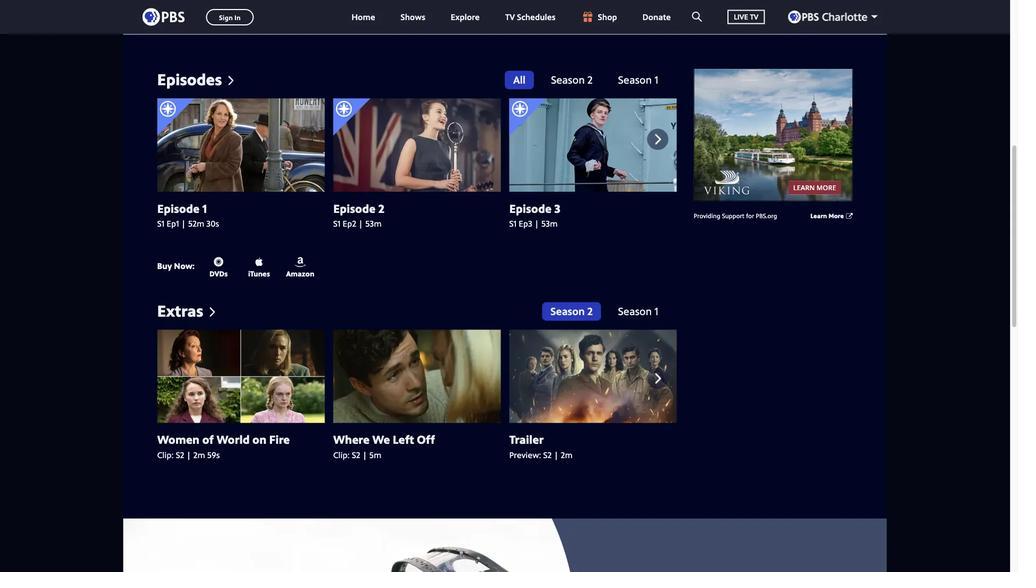Task type: locate. For each thing, give the bounding box(es) containing it.
region containing episode 1
[[157, 98, 677, 230]]

s2
[[176, 450, 184, 461], [352, 450, 360, 461], [543, 450, 552, 461]]

2 s1 from the left
[[333, 218, 341, 229]]

52m
[[188, 218, 204, 229]]

s1 left ep1
[[157, 218, 165, 229]]

s2 inside trailer preview: s2 | 2m
[[543, 450, 552, 461]]

1 s1 from the left
[[157, 218, 165, 229]]

s1 left "ep2"
[[333, 218, 341, 229]]

video thumbnail: world on fire where we left off image
[[333, 330, 501, 424]]

1 vertical spatial season 1
[[618, 304, 658, 319]]

episode inside "episode 3 s1 ep3 | 53m"
[[509, 200, 552, 216]]

shop
[[598, 11, 617, 22]]

| inside trailer preview: s2 | 2m
[[554, 450, 559, 461]]

| inside episode 1 s1 ep1 | 52m 30s
[[181, 218, 186, 229]]

2 clip: from the left
[[333, 450, 350, 461]]

amazon link
[[286, 257, 314, 279]]

| down the women
[[186, 450, 191, 461]]

season 1
[[618, 72, 658, 87], [618, 304, 658, 319]]

learn more
[[811, 212, 844, 220]]

1 vertical spatial next slide image
[[650, 368, 666, 389]]

2 episode from the left
[[333, 200, 376, 216]]

2 vertical spatial 2
[[587, 304, 593, 319]]

explore
[[451, 11, 480, 22]]

| right preview: in the bottom of the page
[[554, 450, 559, 461]]

s2 down where
[[352, 450, 360, 461]]

1 clip: from the left
[[157, 450, 174, 461]]

0 horizontal spatial s2
[[176, 450, 184, 461]]

video thumbnail: world on fire episode 2 image
[[333, 98, 501, 192]]

where
[[333, 432, 370, 448]]

1 s2 from the left
[[176, 450, 184, 461]]

1 vertical spatial 1
[[202, 200, 207, 216]]

shop link
[[570, 0, 628, 34]]

2 53m from the left
[[541, 218, 558, 229]]

trailer link
[[509, 432, 669, 448]]

2 horizontal spatial s1
[[509, 218, 517, 229]]

2 season 1 from the top
[[618, 304, 658, 319]]

region for episodes
[[157, 98, 677, 230]]

video thumbnail: world on fire trailer image
[[509, 330, 677, 424]]

learn
[[811, 212, 827, 220]]

2 horizontal spatial passport image
[[509, 98, 547, 136]]

2 s2 from the left
[[352, 450, 360, 461]]

| left 5m
[[362, 450, 367, 461]]

2m inside women of world on fire clip: s2 | 2m 59s
[[193, 450, 205, 461]]

53m inside "episode 3 s1 ep3 | 53m"
[[541, 218, 558, 229]]

providing support for pbs.org
[[694, 212, 777, 220]]

53m right "ep2"
[[365, 218, 382, 229]]

2m down trailer link
[[561, 450, 573, 461]]

of
[[202, 432, 214, 448]]

region
[[157, 98, 677, 230], [157, 330, 677, 477]]

ep2
[[343, 218, 356, 229]]

| inside women of world on fire clip: s2 | 2m 59s
[[186, 450, 191, 461]]

| right ep1
[[181, 218, 186, 229]]

women of world on fire clip: s2 | 2m 59s
[[157, 432, 290, 461]]

2 horizontal spatial s2
[[543, 450, 552, 461]]

| inside where we left off clip: s2 | 5m
[[362, 450, 367, 461]]

episode up ep1
[[157, 200, 200, 216]]

3 passport image from the left
[[509, 98, 547, 136]]

episode inside episode 1 s1 ep1 | 52m 30s
[[157, 200, 200, 216]]

2m left 59s
[[193, 450, 205, 461]]

s2 right preview: in the bottom of the page
[[543, 450, 552, 461]]

1 horizontal spatial passport image
[[333, 98, 371, 136]]

clip:
[[157, 450, 174, 461], [333, 450, 350, 461]]

1 vertical spatial 2
[[378, 200, 384, 216]]

3 s1 from the left
[[509, 218, 517, 229]]

1 horizontal spatial s2
[[352, 450, 360, 461]]

1 vertical spatial region
[[157, 330, 677, 477]]

1 horizontal spatial tv
[[750, 12, 759, 22]]

trailer preview: s2 | 2m
[[509, 432, 573, 461]]

home link
[[341, 0, 386, 34]]

2m
[[193, 450, 205, 461], [561, 450, 573, 461]]

interview with gregg sulkin image
[[123, 519, 580, 573]]

59s
[[207, 450, 220, 461]]

0 vertical spatial region
[[157, 98, 677, 230]]

| inside "episode 3 s1 ep3 | 53m"
[[534, 218, 539, 229]]

1 episode from the left
[[157, 200, 200, 216]]

s1 inside "episode 3 s1 ep3 | 53m"
[[509, 218, 517, 229]]

episode 2 link
[[333, 200, 492, 216]]

episode inside the episode 2 s1 ep2 | 53m
[[333, 200, 376, 216]]

| inside the episode 2 s1 ep2 | 53m
[[358, 218, 363, 229]]

tv right 'live'
[[750, 12, 759, 22]]

passport image
[[157, 98, 195, 136], [333, 98, 371, 136], [509, 98, 547, 136]]

1 53m from the left
[[365, 218, 382, 229]]

3 episode from the left
[[509, 200, 552, 216]]

1 horizontal spatial s1
[[333, 218, 341, 229]]

episodes
[[157, 68, 222, 90]]

1
[[655, 72, 658, 87], [202, 200, 207, 216], [655, 304, 658, 319]]

53m inside the episode 2 s1 ep2 | 53m
[[365, 218, 382, 229]]

amazon
[[286, 269, 314, 279]]

world
[[217, 432, 250, 448]]

0 vertical spatial next slide image
[[650, 129, 666, 150]]

2 2m from the left
[[561, 450, 573, 461]]

where we left off clip: s2 | 5m
[[333, 432, 435, 461]]

3 s2 from the left
[[543, 450, 552, 461]]

episode up ep3
[[509, 200, 552, 216]]

53m
[[365, 218, 382, 229], [541, 218, 558, 229]]

video thumbnail: world on fire episode 1 image
[[157, 98, 325, 192]]

0 horizontal spatial 2m
[[193, 450, 205, 461]]

region for extras
[[157, 330, 677, 477]]

season 2
[[551, 72, 593, 87], [551, 304, 593, 319]]

episode up "ep2"
[[333, 200, 376, 216]]

passport image for episode 2
[[333, 98, 371, 136]]

s2 down the women
[[176, 450, 184, 461]]

1 horizontal spatial episode
[[333, 200, 376, 216]]

off
[[417, 432, 435, 448]]

tv
[[505, 11, 515, 22], [750, 12, 759, 22]]

itunes link
[[241, 257, 278, 279]]

0 horizontal spatial clip:
[[157, 450, 174, 461]]

|
[[181, 218, 186, 229], [358, 218, 363, 229], [534, 218, 539, 229], [186, 450, 191, 461], [362, 450, 367, 461], [554, 450, 559, 461]]

episode
[[157, 200, 200, 216], [333, 200, 376, 216], [509, 200, 552, 216]]

2
[[588, 72, 593, 87], [378, 200, 384, 216], [587, 304, 593, 319]]

0 horizontal spatial 53m
[[365, 218, 382, 229]]

0 horizontal spatial episode
[[157, 200, 200, 216]]

s1
[[157, 218, 165, 229], [333, 218, 341, 229], [509, 218, 517, 229]]

s2 inside women of world on fire clip: s2 | 2m 59s
[[176, 450, 184, 461]]

1 horizontal spatial 2m
[[561, 450, 573, 461]]

trailer
[[509, 432, 544, 448]]

clip: down where
[[333, 450, 350, 461]]

s1 inside episode 1 s1 ep1 | 52m 30s
[[157, 218, 165, 229]]

1 2m from the left
[[193, 450, 205, 461]]

where we left off link
[[333, 432, 492, 448]]

tv left schedules
[[505, 11, 515, 22]]

0 vertical spatial season 1
[[618, 72, 658, 87]]

donate link
[[632, 0, 682, 34]]

53m down 3
[[541, 218, 558, 229]]

0 horizontal spatial s1
[[157, 218, 165, 229]]

tv schedules link
[[495, 0, 566, 34]]

1 next slide image from the top
[[650, 129, 666, 150]]

region containing women of world on fire
[[157, 330, 677, 477]]

2 passport image from the left
[[333, 98, 371, 136]]

1 horizontal spatial 53m
[[541, 218, 558, 229]]

| right ep3
[[534, 218, 539, 229]]

0 horizontal spatial passport image
[[157, 98, 195, 136]]

next slide image
[[650, 129, 666, 150], [650, 368, 666, 389]]

tv schedules
[[505, 11, 556, 22]]

| right "ep2"
[[358, 218, 363, 229]]

2 region from the top
[[157, 330, 677, 477]]

53m for 2
[[365, 218, 382, 229]]

explore link
[[440, 0, 490, 34]]

s1 inside the episode 2 s1 ep2 | 53m
[[333, 218, 341, 229]]

1 horizontal spatial clip:
[[333, 450, 350, 461]]

clip: down the women
[[157, 450, 174, 461]]

s1 left ep3
[[509, 218, 517, 229]]

1 passport image from the left
[[157, 98, 195, 136]]

2 next slide image from the top
[[650, 368, 666, 389]]

2 horizontal spatial episode
[[509, 200, 552, 216]]

0 vertical spatial 2
[[588, 72, 593, 87]]

extras link
[[157, 300, 215, 322]]

video thumbnail: world on fire episode 3 image
[[509, 98, 677, 192]]

s1 for episode 2
[[333, 218, 341, 229]]

episode for episode 1
[[157, 200, 200, 216]]

season
[[551, 72, 585, 87], [618, 72, 652, 87], [551, 304, 585, 319], [618, 304, 652, 319]]

2 vertical spatial 1
[[655, 304, 658, 319]]

1 region from the top
[[157, 98, 677, 230]]

pbs image
[[142, 5, 185, 29]]



Task type: vqa. For each thing, say whether or not it's contained in the screenshot.
The Pbs North Carolina
no



Task type: describe. For each thing, give the bounding box(es) containing it.
dvds link
[[210, 257, 228, 279]]

clip: inside where we left off clip: s2 | 5m
[[333, 450, 350, 461]]

support
[[722, 212, 745, 220]]

pbs.org
[[756, 212, 777, 220]]

s1 for episode 3
[[509, 218, 517, 229]]

home
[[352, 11, 375, 22]]

0 vertical spatial season 2
[[551, 72, 593, 87]]

clip: inside women of world on fire clip: s2 | 2m 59s
[[157, 450, 174, 461]]

episode 1 link
[[157, 200, 316, 216]]

s1 for episode 1
[[157, 218, 165, 229]]

buy
[[157, 260, 172, 272]]

learn more link
[[811, 212, 844, 220]]

30s
[[206, 218, 219, 229]]

donate
[[643, 11, 671, 22]]

2m inside trailer preview: s2 | 2m
[[561, 450, 573, 461]]

2 inside the episode 2 s1 ep2 | 53m
[[378, 200, 384, 216]]

episode 1 s1 ep1 | 52m 30s
[[157, 200, 219, 229]]

episodes link
[[157, 68, 234, 90]]

fire
[[269, 432, 290, 448]]

extras
[[157, 300, 203, 322]]

5m
[[369, 450, 381, 461]]

next slide image for extras
[[650, 368, 666, 389]]

preview:
[[509, 450, 541, 461]]

episode 2 s1 ep2 | 53m
[[333, 200, 384, 229]]

live tv link
[[717, 0, 776, 34]]

episode for episode 3
[[509, 200, 552, 216]]

ep1
[[167, 218, 179, 229]]

3
[[554, 200, 560, 216]]

pbs charlotte image
[[788, 11, 867, 23]]

passport image for episode 3
[[509, 98, 547, 136]]

left
[[393, 432, 414, 448]]

next slide image for episodes
[[650, 129, 666, 150]]

shows
[[401, 11, 425, 22]]

episode 3 link
[[509, 200, 669, 216]]

episode 3 s1 ep3 | 53m
[[509, 200, 560, 229]]

more
[[829, 212, 844, 220]]

1 season 1 from the top
[[618, 72, 658, 87]]

dvds
[[210, 269, 228, 279]]

for
[[746, 212, 754, 220]]

53m for 3
[[541, 218, 558, 229]]

1 vertical spatial season 2
[[551, 304, 593, 319]]

s2 inside where we left off clip: s2 | 5m
[[352, 450, 360, 461]]

ep3
[[519, 218, 532, 229]]

on
[[252, 432, 267, 448]]

video thumbnail: world on fire women of world on fire image
[[157, 330, 325, 424]]

all
[[513, 72, 526, 87]]

women
[[157, 432, 200, 448]]

advertisement region
[[694, 69, 853, 201]]

we
[[372, 432, 390, 448]]

providing
[[694, 212, 721, 220]]

buy now:
[[157, 260, 195, 272]]

0 horizontal spatial tv
[[505, 11, 515, 22]]

1 inside episode 1 s1 ep1 | 52m 30s
[[202, 200, 207, 216]]

passport image for episode 1
[[157, 98, 195, 136]]

schedules
[[517, 11, 556, 22]]

episode for episode 2
[[333, 200, 376, 216]]

search image
[[692, 12, 702, 22]]

now:
[[174, 260, 195, 272]]

live
[[734, 12, 748, 22]]

live tv
[[734, 12, 759, 22]]

shows link
[[390, 0, 436, 34]]

itunes
[[248, 269, 270, 279]]

0 vertical spatial 1
[[655, 72, 658, 87]]

women of world on fire link
[[157, 432, 316, 448]]



